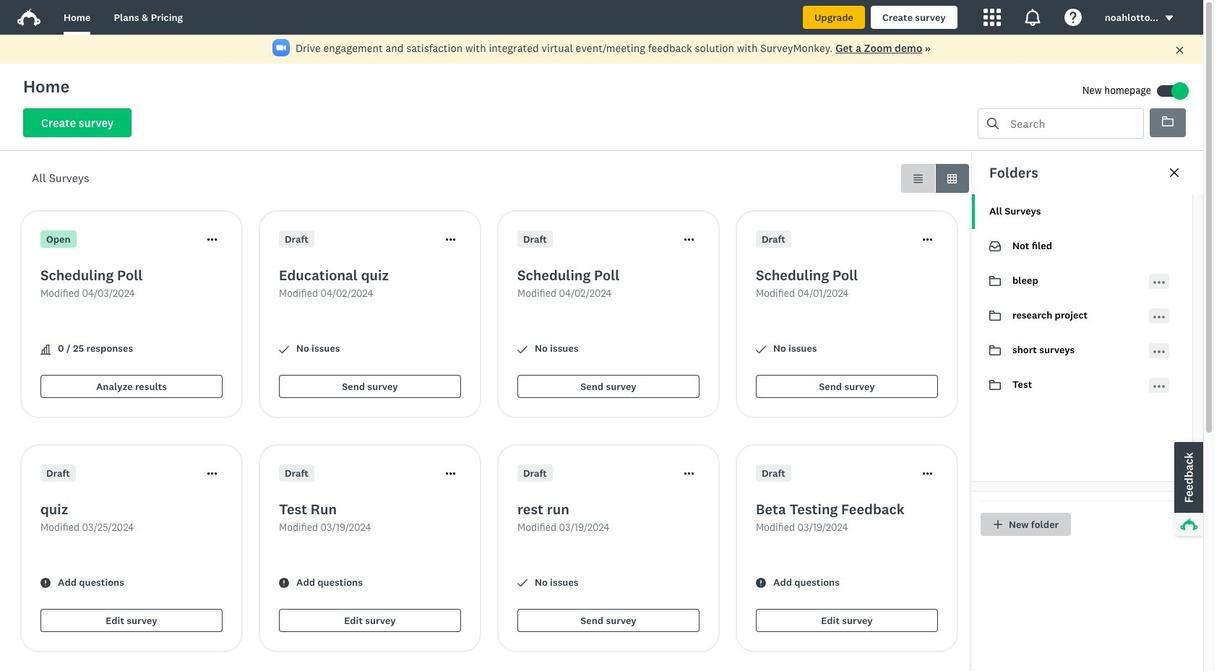 Task type: describe. For each thing, give the bounding box(es) containing it.
response based pricing icon image
[[1007, 443, 1053, 490]]

bleep image
[[990, 275, 1001, 287]]

no issues image
[[518, 579, 528, 589]]

folders image
[[1163, 116, 1174, 127]]

1 no issues image from the left
[[279, 345, 289, 355]]

1 open menu image from the top
[[1154, 311, 1166, 323]]

open menu image for 1st short surveys image from the top
[[1154, 350, 1166, 353]]

5 open menu image from the top
[[1154, 381, 1166, 392]]

2 brand logo image from the top
[[17, 9, 40, 26]]

2 no issues image from the left
[[518, 345, 528, 355]]

1 short surveys image from the top
[[990, 345, 1001, 356]]

2 short surveys image from the top
[[990, 346, 1001, 356]]

bleep image
[[990, 276, 1001, 286]]

Search text field
[[999, 109, 1144, 138]]

notification center icon image
[[1024, 9, 1042, 26]]

new folder image
[[993, 520, 1004, 530]]

1 brand logo image from the top
[[17, 6, 40, 29]]



Task type: locate. For each thing, give the bounding box(es) containing it.
folders image
[[1163, 116, 1174, 127]]

search image
[[988, 118, 999, 129]]

open menu image
[[1154, 277, 1166, 288], [1154, 281, 1166, 284], [1154, 316, 1166, 319], [1154, 350, 1166, 353], [1154, 381, 1166, 392]]

not filed image
[[990, 241, 1001, 252]]

dialog
[[972, 151, 1204, 672]]

1 vertical spatial open menu image
[[1154, 346, 1166, 358]]

group
[[902, 164, 970, 193]]

response count image
[[40, 345, 51, 355], [40, 345, 51, 355]]

1 research project image from the top
[[990, 310, 1001, 322]]

2 open menu image from the top
[[1154, 346, 1166, 358]]

dropdown arrow icon image
[[1165, 13, 1175, 23], [1166, 16, 1174, 21]]

0 horizontal spatial no issues image
[[279, 345, 289, 355]]

test image
[[990, 380, 1001, 390]]

search image
[[988, 118, 999, 129]]

0 vertical spatial open menu image
[[1154, 311, 1166, 323]]

warning image
[[40, 579, 51, 589], [756, 579, 766, 589]]

2 vertical spatial open menu image
[[1154, 385, 1166, 388]]

1 warning image from the left
[[40, 579, 51, 589]]

3 open menu image from the top
[[1154, 316, 1166, 319]]

3 open menu image from the top
[[1154, 385, 1166, 388]]

1 horizontal spatial warning image
[[756, 579, 766, 589]]

short surveys image
[[990, 345, 1001, 356], [990, 346, 1001, 356]]

open menu image for 2nd research project icon from the bottom
[[1154, 316, 1166, 319]]

not filed image
[[990, 241, 1001, 252]]

2 open menu image from the top
[[1154, 281, 1166, 284]]

2 horizontal spatial no issues image
[[756, 345, 766, 355]]

products icon image
[[984, 9, 1001, 26], [984, 9, 1001, 26]]

open menu image for bleep image
[[1154, 281, 1166, 284]]

1 open menu image from the top
[[1154, 277, 1166, 288]]

3 no issues image from the left
[[756, 345, 766, 355]]

4 open menu image from the top
[[1154, 350, 1166, 353]]

2 warning image from the left
[[756, 579, 766, 589]]

1 horizontal spatial no issues image
[[518, 345, 528, 355]]

2 research project image from the top
[[990, 311, 1001, 321]]

open menu image
[[1154, 311, 1166, 323], [1154, 346, 1166, 358], [1154, 385, 1166, 388]]

test image
[[990, 380, 1001, 391]]

new folder image
[[994, 521, 1003, 529]]

no issues image
[[279, 345, 289, 355], [518, 345, 528, 355], [756, 345, 766, 355]]

brand logo image
[[17, 6, 40, 29], [17, 9, 40, 26]]

help icon image
[[1065, 9, 1082, 26]]

research project image
[[990, 310, 1001, 322], [990, 311, 1001, 321]]

warning image
[[279, 579, 289, 589]]

x image
[[1176, 46, 1185, 55]]

0 horizontal spatial warning image
[[40, 579, 51, 589]]



Task type: vqa. For each thing, say whether or not it's contained in the screenshot.
second Short Surveys image from the top of the page
yes



